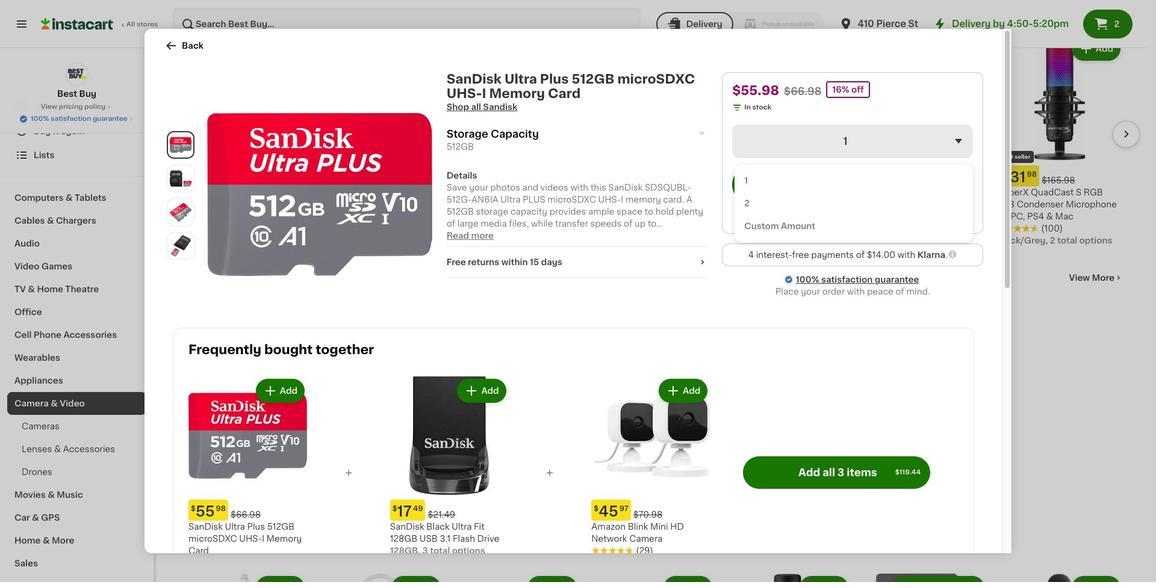 Task type: describe. For each thing, give the bounding box(es) containing it.
1 vertical spatial lenses
[[22, 446, 52, 454]]

uhs- for sandisk ultra plus 512gb microsdxc uhs-i memory card shop all sandisk
[[447, 87, 482, 100]]

save for save
[[769, 215, 790, 223]]

tv & home theatre link
[[7, 278, 146, 301]]

card.
[[663, 196, 684, 204]]

$12.99 original price: $14.99 element
[[181, 165, 307, 187]]

of up read
[[447, 220, 455, 228]]

98 inside the 105 98
[[215, 441, 225, 448]]

128gb, inside item carousel region
[[725, 225, 755, 233]]

$ for $ 17 99
[[727, 171, 732, 178]]

i for sandisk ultra plus 512gb microsdxc uhs-i memory card
[[262, 535, 264, 544]]

read
[[447, 232, 469, 240]]

$131.98 original price: $165.98 element
[[997, 166, 1123, 187]]

410
[[858, 19, 874, 28]]

add for 17
[[481, 387, 499, 396]]

1 for 1
[[843, 137, 848, 146]]

1 vertical spatial plus
[[447, 244, 469, 252]]

1 vertical spatial buy
[[34, 127, 51, 135]]

reader
[[352, 200, 383, 209]]

for inside hyperx quadcast s rgb usb condenser microphone for pc, ps4 & mac
[[997, 212, 1008, 221]]

1 vertical spatial sdsqubl-
[[622, 256, 669, 264]]

1 vertical spatial lenses & accessories
[[22, 446, 115, 454]]

2 horizontal spatial video
[[252, 459, 276, 467]]

128gb inside sandisk black ultra fit 128gb usb 3.1 flash drive 128gb, 3 total options
[[390, 535, 417, 544]]

98 for 131
[[1027, 171, 1037, 178]]

$17.49 original price: $21.49 element
[[390, 500, 509, 521]]

0 horizontal spatial 512g-
[[447, 196, 472, 204]]

in-
[[261, 188, 273, 197]]

98 for 55
[[216, 506, 226, 513]]

hyperx quadcast s rgb usb condenser microphone for pc, ps4 & mac
[[997, 188, 1117, 221]]

sdxc for sandisk extreme pro 128gb sdxc uhs-i memory card 128gb
[[453, 200, 477, 209]]

ultra inside sandisk ultra plus 512gb microsdxc uhs-i memory card shop all sandisk
[[505, 73, 537, 86]]

$66.98 inside product group
[[231, 511, 261, 520]]

hd
[[670, 523, 684, 532]]

0 vertical spatial memory
[[626, 196, 661, 204]]

space
[[617, 208, 642, 216]]

17 for $ 17 99
[[732, 170, 746, 184]]

$ 24
[[455, 170, 479, 184]]

total inside bower 36" black 6-in-1 professional tripod black, 3 total options
[[217, 212, 237, 221]]

read more
[[447, 232, 494, 240]]

ultra inside sandisk ultra plus 512gb microsdxc uhs-i memory card
[[225, 523, 245, 532]]

tripod inside sunpak 5858d platinumplus 58" black tripod
[[903, 200, 930, 209]]

of left $14.00
[[856, 251, 865, 260]]

sandisk for sandisk black ultra fit 128gb usb 3.1 flash drive 128gb, 3 total options
[[390, 523, 424, 532]]

95 sunpak black led 448 19" bi- color ring light
[[589, 170, 713, 209]]

remove sandisk ultra plus 32gb sdhc uhs-i memory card image
[[897, 582, 911, 583]]

1 vertical spatial drones link
[[7, 461, 146, 484]]

product group containing 55
[[188, 377, 307, 570]]

i up "space"
[[621, 196, 623, 204]]

delivery button
[[656, 12, 733, 36]]

best buy logo image
[[65, 63, 88, 86]]

$165.98
[[1042, 176, 1075, 185]]

number:
[[584, 256, 620, 264]]

vivitar
[[181, 459, 207, 467]]

in stock
[[744, 104, 771, 111]]

cell phone accessories link
[[7, 324, 146, 347]]

sunpak 5858d platinumplus 58" black tripod button
[[861, 34, 987, 211]]

2 vertical spatial more
[[52, 537, 74, 546]]

add button for 45
[[660, 381, 707, 402]]

capacity
[[491, 129, 539, 139]]

1 2 custom amount
[[744, 176, 815, 231]]

1 vertical spatial 100% satisfaction guarantee
[[796, 276, 919, 284]]

1 horizontal spatial 512g-
[[669, 256, 694, 264]]

0 horizontal spatial lenses & accessories link
[[7, 438, 146, 461]]

1 vertical spatial video
[[60, 400, 85, 408]]

uhs- for sandisk 128gb extreme plus sdxc uhs-i memory card
[[751, 200, 774, 209]]

1 vertical spatial view
[[41, 104, 57, 110]]

delivery for delivery by 4:50-5:20pm
[[952, 19, 991, 28]]

product group containing 105
[[181, 305, 307, 493]]

ps4
[[1027, 212, 1044, 221]]

0 vertical spatial video
[[14, 263, 39, 271]]

sunpak inside 95 sunpak black led 448 19" bi- color ring light
[[589, 188, 620, 197]]

97
[[620, 506, 629, 513]]

ultra up water
[[677, 232, 698, 240]]

sunpak 5858d platinumplus 58" black tripod
[[861, 188, 980, 209]]

(29)
[[636, 547, 653, 556]]

delivery by 4:50-5:20pm
[[952, 19, 1069, 28]]

plus for sandisk ultra plus 512gb microsdxc uhs-i memory card shop all sandisk
[[540, 73, 569, 86]]

$45.97 original price: $70.98 element
[[591, 500, 710, 521]]

$55.98 $66.98
[[732, 84, 822, 97]]

model
[[555, 256, 581, 264]]

vivitar sky hawk video drone
[[181, 459, 304, 467]]

1 vertical spatial an6ia
[[447, 268, 473, 276]]

pro
[[527, 188, 546, 197]]

sandisk
[[483, 103, 517, 111]]

$119.44
[[895, 470, 921, 476]]

appliances link
[[7, 370, 146, 393]]

storage
[[447, 129, 488, 139]]

0 vertical spatial an6ia
[[472, 196, 498, 204]]

& for the leftmost lenses & accessories link
[[54, 446, 61, 454]]

view more for lenses & accessories
[[1069, 4, 1115, 12]]

memory for sandisk ultra plus 512gb microsdxc uhs-i memory card
[[266, 535, 302, 544]]

files,
[[509, 220, 529, 228]]

0 horizontal spatial and
[[447, 256, 462, 264]]

512gb inside sandisk ultra plus 512gb microsdxc uhs-i memory card shop all sandisk
[[572, 73, 614, 86]]

all inside sandisk ultra plus 512gb microsdxc uhs-i memory card shop all sandisk
[[471, 103, 481, 111]]

flash
[[453, 535, 475, 544]]

0 vertical spatial home
[[37, 285, 63, 294]]

1 vertical spatial guarantee
[[875, 276, 919, 284]]

$24.99 original price: $29.99 element
[[453, 166, 579, 187]]

car & gps
[[14, 514, 60, 523]]

home & more
[[14, 537, 74, 546]]

0 vertical spatial lenses & accessories
[[181, 1, 327, 14]]

of left up
[[624, 220, 633, 228]]

tv
[[14, 285, 26, 294]]

$ for $ 32 99
[[319, 171, 324, 178]]

lists link
[[7, 143, 146, 167]]

satisfaction inside 100% satisfaction guarantee link
[[821, 276, 873, 284]]

sdxc for sandisk 128gb extreme plus sdxc uhs-i memory card
[[725, 200, 749, 209]]

stores
[[137, 21, 158, 28]]

pierce
[[876, 19, 906, 28]]

sales link
[[7, 553, 146, 576]]

shop inside shop link
[[34, 103, 56, 111]]

105 98
[[188, 441, 225, 454]]

49
[[413, 506, 423, 513]]

options down the microphone
[[1079, 237, 1112, 245]]

plus for sandisk ultra plus 512gb microsdxc uhs-i memory card
[[247, 523, 265, 532]]

$115.98
[[230, 447, 261, 455]]

service type group
[[656, 12, 824, 36]]

add for 45
[[683, 387, 700, 396]]

camera & video link
[[7, 393, 146, 415]]

list box containing 1
[[735, 164, 973, 243]]

1 vertical spatial all
[[823, 468, 835, 478]]

cell
[[14, 331, 32, 340]]

save for save your photos and videos with this sandisk sdsqubl- 512g-an6ia ultra plus microsdxc uhs-i memory card. a 512gb storage capacity provides ample space to hold plenty of large media files, while transfer speeds of up to 160mb/sec. offer swift app performance. this sandisk ultra plus microsdxc uhs-i memory card is resistant to water and shocks for durability. model number: sdsqubl-512g- an6ia
[[447, 184, 467, 192]]

4 interest-free payments of $14.00 with klarna .
[[748, 251, 948, 260]]

options inside sandisk black ultra fit 128gb usb 3.1 flash drive 128gb, 3 total options
[[452, 547, 485, 556]]

increment quantity of sandisk ultra plus 32gb sdhc uhs-i memory card image
[[965, 582, 980, 583]]

mac
[[1055, 212, 1074, 221]]

your for place
[[801, 288, 820, 296]]

bi-
[[701, 188, 713, 197]]

uhs- up durability.
[[522, 244, 545, 252]]

home & more link
[[7, 530, 146, 553]]

lightning
[[343, 188, 383, 197]]

frequently bought together
[[188, 344, 374, 356]]

1 inside bower 36" black 6-in-1 professional tripod black, 3 total options
[[272, 188, 276, 197]]

15
[[530, 258, 539, 267]]

more
[[471, 232, 494, 240]]

3.1
[[440, 535, 451, 544]]

2 for 1 2 custom amount
[[744, 199, 750, 208]]

1 for 1 each
[[181, 483, 184, 491]]

2 button
[[1083, 10, 1133, 39]]

wearables link
[[7, 347, 146, 370]]

drive
[[477, 535, 499, 544]]

phone
[[34, 331, 61, 340]]

ring
[[614, 200, 633, 209]]

photos
[[490, 184, 520, 192]]

128gb, 2 total options
[[725, 225, 820, 233]]

1 vertical spatial memory
[[549, 244, 585, 252]]

3 inside sandisk black ultra fit 128gb usb 3.1 flash drive 128gb, 3 total options
[[422, 547, 428, 556]]

storage capacity 512gb
[[447, 129, 539, 151]]

sandisk for sandisk extreme pro 128gb sdxc uhs-i memory card 128gb
[[453, 188, 487, 197]]

sandisk extreme pro 128gb sdxc uhs-i memory card 128gb
[[453, 188, 575, 221]]

$ 17 49
[[392, 505, 423, 519]]

4
[[748, 251, 754, 260]]

1 horizontal spatial with
[[847, 288, 865, 296]]

apple
[[317, 188, 341, 197]]

to up up
[[645, 208, 653, 216]]

add all 3 items
[[798, 468, 877, 478]]

(100)
[[1041, 225, 1063, 233]]

by
[[993, 19, 1005, 28]]

512gb inside sandisk ultra plus 512gb microsdxc uhs-i memory card
[[267, 523, 294, 532]]

tablets
[[75, 194, 106, 202]]

best for best buy
[[57, 90, 77, 98]]

100% inside button
[[31, 116, 49, 122]]

audio link
[[7, 232, 146, 255]]

each
[[186, 483, 208, 491]]

bought
[[264, 344, 313, 356]]

1 horizontal spatial buy
[[79, 90, 96, 98]]

amazon
[[591, 523, 626, 532]]

12
[[188, 170, 203, 184]]

0 vertical spatial drones link
[[181, 271, 229, 285]]

all stores link
[[41, 7, 159, 41]]

free
[[792, 251, 809, 260]]

all items
[[181, 527, 238, 539]]

sandisk up ring
[[608, 184, 643, 192]]

0 vertical spatial sdsqubl-
[[645, 184, 691, 192]]

55
[[196, 505, 215, 519]]

1 vertical spatial home
[[14, 537, 41, 546]]

black/grey, 2 total options
[[997, 237, 1112, 245]]

128gb up "provides"
[[548, 188, 575, 197]]

view more for drones
[[1069, 274, 1115, 282]]

within
[[501, 258, 528, 267]]

view more link for lenses & accessories
[[1069, 2, 1123, 14]]

accessories for the leftmost lenses & accessories link
[[63, 446, 115, 454]]

1 horizontal spatial and
[[522, 184, 538, 192]]

drone
[[278, 459, 304, 467]]

usb inside sandisk black ultra fit 128gb usb 3.1 flash drive 128gb, 3 total options
[[420, 535, 438, 544]]

sandisk for sandisk ultra plus 512gb microsdxc uhs-i memory card shop all sandisk
[[447, 73, 502, 86]]

1 vertical spatial drones
[[22, 468, 52, 477]]

$ 32 99
[[319, 170, 353, 184]]

1 horizontal spatial items
[[847, 468, 877, 478]]

$ for $ 131 98
[[999, 171, 1004, 178]]

view for drones
[[1069, 274, 1090, 282]]



Task type: locate. For each thing, give the bounding box(es) containing it.
lenses down cameras
[[22, 446, 52, 454]]

to right up
[[648, 220, 656, 228]]

1 horizontal spatial drones
[[181, 271, 229, 284]]

lenses up 'back'
[[181, 1, 228, 14]]

shop up storage
[[447, 103, 469, 111]]

0 horizontal spatial sdxc
[[453, 200, 477, 209]]

1 vertical spatial items
[[201, 527, 238, 539]]

None search field
[[172, 7, 640, 41]]

shocks
[[465, 256, 495, 264]]

options inside bower 36" black 6-in-1 professional tripod black, 3 total options
[[239, 212, 272, 221]]

& for "movies & music" link in the left bottom of the page
[[48, 491, 55, 500]]

with left klarna
[[898, 251, 915, 260]]

1 vertical spatial save
[[769, 215, 790, 223]]

0 horizontal spatial plus
[[447, 244, 469, 252]]

1 inside 1 2 custom amount
[[744, 176, 748, 185]]

0 horizontal spatial drones
[[22, 468, 52, 477]]

add for 131
[[1096, 45, 1113, 53]]

extreme inside sandisk 128gb extreme plus sdxc uhs-i memory card
[[791, 188, 826, 197]]

add button for 17
[[458, 381, 505, 402]]

camera inside apple lightning to sd card camera reader
[[317, 200, 350, 209]]

tripod inside bower 36" black 6-in-1 professional tripod black, 3 total options
[[235, 200, 262, 209]]

card inside sandisk 128gb extreme plus sdxc uhs-i memory card
[[816, 200, 837, 209]]

512gb
[[572, 73, 614, 86], [447, 143, 474, 151], [447, 208, 474, 216], [267, 523, 294, 532]]

plus
[[523, 196, 545, 204], [447, 244, 469, 252]]

1 for 1 2 custom amount
[[744, 176, 748, 185]]

to inside apple lightning to sd card camera reader
[[385, 188, 394, 197]]

enlarge data storage & hard drives sandisk ultra plus 512gb microsdxc uhs-i memory card unknown (opens in a new tab) image down black,
[[170, 235, 191, 257]]

camera inside amazon blink mini hd network camera
[[629, 535, 663, 544]]

2 inside "button"
[[1114, 20, 1120, 28]]

led
[[647, 188, 665, 197]]

99 right 12
[[204, 171, 214, 178]]

sandisk down 24
[[453, 188, 487, 197]]

sunpak up 58"
[[861, 188, 892, 197]]

item carousel region
[[181, 30, 1140, 252]]

black inside sandisk black ultra fit 128gb usb 3.1 flash drive 128gb, 3 total options
[[426, 523, 450, 532]]

an6ia down 'free'
[[447, 268, 473, 276]]

1 sunpak from the left
[[589, 188, 620, 197]]

& for home & more link
[[43, 537, 50, 546]]

seller
[[1015, 154, 1030, 159]]

i down the $55.98 original price: $66.98 element
[[262, 535, 264, 544]]

128gb, down "$ 17 49"
[[390, 547, 420, 556]]

i for sandisk ultra plus 512gb microsdxc uhs-i memory card shop all sandisk
[[482, 87, 486, 100]]

sandisk inside sandisk extreme pro 128gb sdxc uhs-i memory card 128gb
[[453, 188, 487, 197]]

camera down apple
[[317, 200, 350, 209]]

1 horizontal spatial plus
[[523, 196, 545, 204]]

1 horizontal spatial 100% satisfaction guarantee
[[796, 276, 919, 284]]

card for sandisk ultra plus 512gb microsdxc uhs-i memory card
[[188, 547, 209, 556]]

i for sandisk 128gb extreme plus sdxc uhs-i memory card
[[774, 200, 776, 209]]

1 horizontal spatial tripod
[[903, 200, 930, 209]]

hawk
[[227, 459, 250, 467]]

0 vertical spatial with
[[571, 184, 588, 192]]

98 inside "$ 55 98"
[[216, 506, 226, 513]]

$ inside $ 32 99
[[319, 171, 324, 178]]

0 vertical spatial view more
[[1069, 4, 1115, 12]]

1 vertical spatial more
[[1092, 274, 1115, 282]]

1 field
[[732, 125, 973, 158]]

uhs- inside sandisk ultra plus 512gb microsdxc uhs-i memory card
[[239, 535, 262, 544]]

uhs- for sandisk extreme pro 128gb sdxc uhs-i memory card 128gb
[[479, 200, 502, 209]]

resistant
[[617, 244, 654, 252]]

1 horizontal spatial memory
[[626, 196, 661, 204]]

1 horizontal spatial camera
[[317, 200, 350, 209]]

home
[[37, 285, 63, 294], [14, 537, 41, 546]]

2 view more link from the top
[[1069, 272, 1123, 284]]

$ inside $ 12 99
[[183, 171, 188, 178]]

view more link for drones
[[1069, 272, 1123, 284]]

1 horizontal spatial 100%
[[796, 276, 819, 284]]

0 horizontal spatial extreme
[[489, 188, 525, 197]]

0 vertical spatial plus
[[523, 196, 545, 204]]

128gb up read more
[[453, 212, 481, 221]]

98 right 131
[[1027, 171, 1037, 178]]

media
[[481, 220, 507, 228]]

128gb, up 4
[[725, 225, 755, 233]]

$ 55 98
[[191, 505, 226, 519]]

product group containing 45
[[591, 377, 710, 570]]

cables & chargers link
[[7, 210, 146, 232]]

blink
[[628, 523, 648, 532]]

hyperx
[[997, 188, 1029, 197]]

ultra inside sandisk black ultra fit 128gb usb 3.1 flash drive 128gb, 3 total options
[[452, 523, 472, 532]]

tripod
[[235, 200, 262, 209], [903, 200, 930, 209]]

0 horizontal spatial all
[[126, 21, 135, 28]]

& for car & gps link
[[32, 514, 39, 523]]

0 horizontal spatial guarantee
[[93, 116, 128, 122]]

items down "$ 55 98"
[[201, 527, 238, 539]]

cables & chargers
[[14, 217, 96, 225]]

0 vertical spatial enlarge data storage & hard drives sandisk ultra plus 512gb microsdxc uhs-i memory card unknown (opens in a new tab) image
[[170, 168, 191, 189]]

1 vertical spatial 128gb,
[[390, 547, 420, 556]]

black down $21.49
[[426, 523, 450, 532]]

sandisk inside sandisk ultra plus 512gb microsdxc uhs-i memory card shop all sandisk
[[447, 73, 502, 86]]

2 sunpak from the left
[[861, 188, 892, 197]]

product group containing 17
[[390, 377, 509, 558]]

0 horizontal spatial with
[[571, 184, 588, 192]]

1 sdxc from the left
[[453, 200, 477, 209]]

for
[[997, 212, 1008, 221], [497, 256, 509, 264]]

sandisk down '$ 17 99'
[[725, 188, 759, 197]]

1 vertical spatial 98
[[215, 441, 225, 448]]

1 left each
[[181, 483, 184, 491]]

17 for $ 17 49
[[397, 505, 412, 519]]

0 vertical spatial buy
[[79, 90, 96, 98]]

0 horizontal spatial for
[[497, 256, 509, 264]]

i inside sandisk extreme pro 128gb sdxc uhs-i memory card 128gb
[[502, 200, 504, 209]]

$
[[183, 171, 188, 178], [319, 171, 324, 178], [455, 171, 460, 178], [727, 171, 732, 178], [999, 171, 1004, 178], [191, 506, 196, 513], [392, 506, 397, 513], [594, 506, 599, 513]]

camera for apple
[[317, 200, 350, 209]]

1 horizontal spatial 3
[[422, 547, 428, 556]]

view for lenses & accessories
[[1069, 4, 1090, 12]]

i inside sandisk ultra plus 512gb microsdxc uhs-i memory card shop all sandisk
[[482, 87, 486, 100]]

delivery for delivery
[[686, 20, 722, 28]]

memory for sandisk extreme pro 128gb sdxc uhs-i memory card 128gb
[[507, 200, 542, 209]]

enlarge data storage & hard drives sandisk ultra plus 512gb microsdxc uhs-i memory card unknown (opens in a new tab) image
[[170, 168, 191, 189], [170, 201, 191, 223], [170, 235, 191, 257]]

usb left 3.1
[[420, 535, 438, 544]]

1 vertical spatial your
[[801, 288, 820, 296]]

410 pierce st
[[858, 19, 918, 28]]

1 shop from the left
[[34, 103, 56, 111]]

extreme down $17.99 original price: $22.99 element
[[791, 188, 826, 197]]

with inside the save your photos and videos with this sandisk sdsqubl- 512g-an6ia ultra plus microsdxc uhs-i memory card. a 512gb storage capacity provides ample space to hold plenty of large media files, while transfer speeds of up to 160mb/sec. offer swift app performance. this sandisk ultra plus microsdxc uhs-i memory card is resistant to water and shocks for durability. model number: sdsqubl-512g- an6ia
[[571, 184, 588, 192]]

& for computers & tablets link
[[66, 194, 73, 202]]

0 vertical spatial 100% satisfaction guarantee
[[31, 116, 128, 122]]

ample
[[588, 208, 614, 216]]

office link
[[7, 301, 146, 324]]

2 view more from the top
[[1069, 274, 1115, 282]]

1 horizontal spatial all
[[181, 527, 198, 539]]

for right shocks
[[497, 256, 509, 264]]

1 tripod from the left
[[235, 200, 262, 209]]

1 vertical spatial with
[[898, 251, 915, 260]]

sunpak inside sunpak 5858d platinumplus 58" black tripod
[[861, 188, 892, 197]]

2 horizontal spatial 99
[[748, 171, 758, 178]]

and
[[522, 184, 538, 192], [447, 256, 462, 264]]

0 vertical spatial camera
[[317, 200, 350, 209]]

memory inside sandisk 128gb extreme plus sdxc uhs-i memory card
[[779, 200, 814, 209]]

all down 55 in the bottom of the page
[[181, 527, 198, 539]]

2 horizontal spatial with
[[898, 251, 915, 260]]

1 view more from the top
[[1069, 4, 1115, 12]]

sandisk inside sandisk black ultra fit 128gb usb 3.1 flash drive 128gb, 3 total options
[[390, 523, 424, 532]]

accessories inside "link"
[[63, 331, 117, 340]]

to left the 'sd'
[[385, 188, 394, 197]]

microsdxc inside sandisk ultra plus 512gb microsdxc uhs-i memory card
[[188, 535, 237, 544]]

sandisk down "$ 17 49"
[[390, 523, 424, 532]]

ultra up flash
[[452, 523, 472, 532]]

sdxc up large
[[453, 200, 477, 209]]

0 horizontal spatial items
[[201, 527, 238, 539]]

2 vertical spatial camera
[[629, 535, 663, 544]]

1 horizontal spatial guarantee
[[875, 276, 919, 284]]

1 horizontal spatial satisfaction
[[821, 276, 873, 284]]

$66.98 left 16%
[[784, 87, 822, 96]]

1 horizontal spatial all
[[823, 468, 835, 478]]

black right 58"
[[878, 200, 901, 209]]

card for sandisk ultra plus 512gb microsdxc uhs-i memory card shop all sandisk
[[548, 87, 581, 100]]

black inside bower 36" black 6-in-1 professional tripod black, 3 total options
[[227, 188, 250, 197]]

5858d
[[894, 188, 923, 197]]

best left seller
[[1000, 154, 1013, 159]]

all for all items
[[181, 527, 198, 539]]

2 for black/grey, 2 total options
[[1050, 237, 1055, 245]]

128gb inside sandisk 128gb extreme plus sdxc uhs-i memory card
[[761, 188, 789, 197]]

1 vertical spatial view more
[[1069, 274, 1115, 282]]

$ for $ 24
[[455, 171, 460, 178]]

transfer
[[555, 220, 588, 228]]

uhs- down the $55.98 original price: $66.98 element
[[239, 535, 262, 544]]

to left water
[[656, 244, 665, 252]]

usb
[[997, 200, 1015, 209], [420, 535, 438, 544]]

0 horizontal spatial 100% satisfaction guarantee
[[31, 116, 128, 122]]

cell phone accessories
[[14, 331, 117, 340]]

$ 131 98
[[999, 170, 1037, 184]]

sd
[[396, 188, 409, 197]]

128gb, inside sandisk black ultra fit 128gb usb 3.1 flash drive 128gb, 3 total options
[[390, 547, 420, 556]]

2 vertical spatial accessories
[[63, 446, 115, 454]]

2 vertical spatial 98
[[216, 506, 226, 513]]

details
[[447, 172, 477, 180]]

amazon blink mini hd network camera
[[591, 523, 684, 544]]

2 enlarge data storage & hard drives sandisk ultra plus 512gb microsdxc uhs-i memory card unknown (opens in a new tab) image from the top
[[170, 201, 191, 223]]

cameras link
[[7, 415, 146, 438]]

1 vertical spatial camera
[[14, 400, 49, 408]]

list box
[[735, 164, 973, 243]]

1 horizontal spatial sdxc
[[725, 200, 749, 209]]

100% satisfaction guarantee up place your order with peace of mind.
[[796, 276, 919, 284]]

gps
[[41, 514, 60, 523]]

satisfaction inside 100% satisfaction guarantee button
[[51, 116, 91, 122]]

card
[[587, 244, 606, 252]]

sdxc down '$ 17 99'
[[725, 200, 749, 209]]

1 vertical spatial 512g-
[[669, 256, 694, 264]]

card for sandisk 128gb extreme plus sdxc uhs-i memory card
[[816, 200, 837, 209]]

sandisk inside sandisk 128gb extreme plus sdxc uhs-i memory card
[[725, 188, 759, 197]]

pricing
[[59, 104, 83, 110]]

best buy
[[57, 90, 96, 98]]

sandisk for sandisk ultra plus 512gb microsdxc uhs-i memory card
[[188, 523, 223, 532]]

memory inside sandisk ultra plus 512gb microsdxc uhs-i memory card shop all sandisk
[[489, 87, 545, 100]]

0 horizontal spatial best
[[57, 90, 77, 98]]

2 inside 1 2 custom amount
[[744, 199, 750, 208]]

i down app
[[545, 244, 547, 252]]

memory inside sandisk ultra plus 512gb microsdxc uhs-i memory card
[[266, 535, 302, 544]]

and down read
[[447, 256, 462, 264]]

1 horizontal spatial shop
[[447, 103, 469, 111]]

add
[[1096, 45, 1113, 53], [280, 387, 297, 396], [481, 387, 499, 396], [683, 387, 700, 396], [798, 468, 820, 478]]

sandisk ultra plus 512gb microsdxc uhs-i memory card shop all sandisk
[[447, 73, 695, 111]]

0 vertical spatial drones
[[181, 271, 229, 284]]

usb inside hyperx quadcast s rgb usb condenser microphone for pc, ps4 & mac
[[997, 200, 1015, 209]]

45
[[599, 505, 618, 519]]

0 vertical spatial items
[[847, 468, 877, 478]]

0 vertical spatial save
[[447, 184, 467, 192]]

video down the appliances link
[[60, 400, 85, 408]]

with
[[571, 184, 588, 192], [898, 251, 915, 260], [847, 288, 865, 296]]

sandisk for sandisk 128gb extreme plus sdxc uhs-i memory card
[[725, 188, 759, 197]]

0 vertical spatial $66.98
[[784, 87, 822, 96]]

0 horizontal spatial tripod
[[235, 200, 262, 209]]

$ for $ 12 99
[[183, 171, 188, 178]]

0 vertical spatial lenses
[[181, 1, 228, 14]]

enlarge data storage & hard drives sandisk ultra plus 512gb microsdxc uhs-i memory card hero (opens in a new tab) image
[[170, 134, 191, 156]]

plus inside sandisk 128gb extreme plus sdxc uhs-i memory card
[[828, 188, 846, 197]]

99 inside $ 32 99
[[344, 171, 353, 178]]

$17.99 original price: $22.99 element
[[725, 166, 851, 187]]

all left stores
[[126, 21, 135, 28]]

memory up sandisk
[[489, 87, 545, 100]]

save inside button
[[769, 215, 790, 223]]

2 vertical spatial video
[[252, 459, 276, 467]]

$55.98
[[732, 84, 779, 97]]

uhs- inside sandisk 128gb extreme plus sdxc uhs-i memory card
[[751, 200, 774, 209]]

memory inside sandisk extreme pro 128gb sdxc uhs-i memory card 128gb
[[507, 200, 542, 209]]

instacart logo image
[[41, 17, 113, 31]]

your for save
[[469, 184, 488, 192]]

0 vertical spatial lenses & accessories link
[[181, 1, 327, 15]]

3 inside bower 36" black 6-in-1 professional tripod black, 3 total options
[[209, 212, 215, 221]]

0 horizontal spatial camera
[[14, 400, 49, 408]]

2 sdxc from the left
[[725, 200, 749, 209]]

$ for $ 55 98
[[191, 506, 196, 513]]

0 horizontal spatial video
[[14, 263, 39, 271]]

guarantee down policy
[[93, 116, 128, 122]]

data storage & hard drives sandisk ultra plus 512gb microsdxc uhs-i memory card hero image
[[207, 82, 432, 307]]

105
[[188, 441, 214, 454]]

best up pricing
[[57, 90, 77, 98]]

an6ia up storage at the top of page
[[472, 196, 498, 204]]

all inside 'link'
[[126, 21, 135, 28]]

light
[[635, 200, 657, 209]]

of left the mind.
[[896, 288, 904, 296]]

black,
[[181, 212, 207, 221]]

save inside the save your photos and videos with this sandisk sdsqubl- 512g-an6ia ultra plus microsdxc uhs-i memory card. a 512gb storage capacity provides ample space to hold plenty of large media files, while transfer speeds of up to 160mb/sec. offer swift app performance. this sandisk ultra plus microsdxc uhs-i memory card is resistant to water and shocks for durability. model number: sdsqubl-512g- an6ia
[[447, 184, 467, 192]]

sandisk down up
[[641, 232, 675, 240]]

add inside item carousel region
[[1096, 45, 1113, 53]]

sdxc inside sandisk 128gb extreme plus sdxc uhs-i memory card
[[725, 200, 749, 209]]

frequently
[[188, 344, 261, 356]]

0 horizontal spatial save
[[447, 184, 467, 192]]

place your order with peace of mind.
[[775, 288, 930, 296]]

product group
[[997, 34, 1123, 247], [181, 305, 307, 493], [188, 377, 307, 570], [390, 377, 509, 558], [591, 377, 710, 570], [181, 574, 307, 583], [317, 574, 443, 583], [453, 574, 579, 583], [589, 574, 715, 583], [725, 574, 851, 583], [861, 574, 987, 583], [997, 574, 1123, 583]]

0 vertical spatial all
[[471, 103, 481, 111]]

sdxc inside sandisk extreme pro 128gb sdxc uhs-i memory card 128gb
[[453, 200, 477, 209]]

best for best seller
[[1000, 154, 1013, 159]]

product group inside item carousel region
[[997, 34, 1123, 247]]

0 vertical spatial accessories
[[245, 1, 327, 14]]

save your photos and videos with this sandisk sdsqubl- 512g-an6ia ultra plus microsdxc uhs-i memory card. a 512gb storage capacity provides ample space to hold plenty of large media files, while transfer speeds of up to 160mb/sec. offer swift app performance. this sandisk ultra plus microsdxc uhs-i memory card is resistant to water and shocks for durability. model number: sdsqubl-512g- an6ia
[[447, 184, 703, 276]]

returns
[[468, 258, 499, 267]]

2 horizontal spatial 3
[[838, 468, 844, 478]]

view more
[[1069, 4, 1115, 12], [1069, 274, 1115, 282]]

memory down pro
[[507, 200, 542, 209]]

back
[[182, 42, 204, 50]]

memory for sandisk 128gb extreme plus sdxc uhs-i memory card
[[779, 200, 814, 209]]

95
[[596, 170, 615, 184]]

1 99 from the left
[[204, 171, 214, 178]]

add button inside item carousel region
[[1073, 38, 1119, 60]]

0 vertical spatial guarantee
[[93, 116, 128, 122]]

17 inside $17.49 original price: $21.49 element
[[397, 505, 412, 519]]

uhs- up ample
[[598, 196, 621, 204]]

all for all stores
[[126, 21, 135, 28]]

100% up buy it again
[[31, 116, 49, 122]]

$ inside $ 45 97
[[594, 506, 599, 513]]

32
[[324, 170, 342, 184]]

sunpak up color
[[589, 188, 620, 197]]

0 vertical spatial 17
[[732, 170, 746, 184]]

accessories for cell phone accessories "link"
[[63, 331, 117, 340]]

your down details
[[469, 184, 488, 192]]

network
[[591, 535, 627, 544]]

add button for 131
[[1073, 38, 1119, 60]]

custom
[[744, 222, 779, 231]]

home up sales
[[14, 537, 41, 546]]

2 extreme from the left
[[791, 188, 826, 197]]

& for the camera & video link
[[51, 400, 58, 408]]

shop inside sandisk ultra plus 512gb microsdxc uhs-i memory card shop all sandisk
[[447, 103, 469, 111]]

1 vertical spatial lenses & accessories link
[[7, 438, 146, 461]]

448
[[667, 188, 684, 197]]

uhs- inside sandisk ultra plus 512gb microsdxc uhs-i memory card shop all sandisk
[[447, 87, 482, 100]]

offer
[[499, 232, 519, 240]]

days
[[541, 258, 562, 267]]

speeds
[[590, 220, 622, 228]]

100% satisfaction guarantee inside 100% satisfaction guarantee button
[[31, 116, 128, 122]]

delivery inside button
[[686, 20, 722, 28]]

1 view more link from the top
[[1069, 2, 1123, 14]]

1 right 6- in the left top of the page
[[272, 188, 276, 197]]

in
[[744, 104, 751, 111]]

microsdxc inside sandisk ultra plus 512gb microsdxc uhs-i memory card shop all sandisk
[[617, 73, 695, 86]]

99 right '32'
[[344, 171, 353, 178]]

add for 55
[[280, 387, 297, 396]]

3 99 from the left
[[748, 171, 758, 178]]

stock
[[752, 104, 771, 111]]

2 tripod from the left
[[903, 200, 930, 209]]

best inside product group
[[1000, 154, 1013, 159]]

for inside the save your photos and videos with this sandisk sdsqubl- 512g-an6ia ultra plus microsdxc uhs-i memory card. a 512gb storage capacity provides ample space to hold plenty of large media files, while transfer speeds of up to 160mb/sec. offer swift app performance. this sandisk ultra plus microsdxc uhs-i memory card is resistant to water and shocks for durability. model number: sdsqubl-512g- an6ia
[[497, 256, 509, 264]]

$ inside '$ 17 99'
[[727, 171, 732, 178]]

$66.98 inside $55.98 $66.98
[[784, 87, 822, 96]]

memory up model
[[549, 244, 585, 252]]

extreme
[[489, 188, 525, 197], [791, 188, 826, 197]]

$ inside "$ 17 49"
[[392, 506, 397, 513]]

uhs- up storage
[[447, 87, 482, 100]]

enlarge data storage & hard drives sandisk ultra plus 512gb microsdxc uhs-i memory card unknown (opens in a new tab) image down the enlarge data storage & hard drives sandisk ultra plus 512gb microsdxc uhs-i memory card hero (opens in a new tab) image
[[170, 168, 191, 189]]

enlarge data storage & hard drives sandisk ultra plus 512gb microsdxc uhs-i memory card unknown (opens in a new tab) image down bower
[[170, 201, 191, 223]]

2 shop from the left
[[447, 103, 469, 111]]

0 vertical spatial all
[[126, 21, 135, 28]]

camera for amazon
[[629, 535, 663, 544]]

i for sandisk extreme pro 128gb sdxc uhs-i memory card 128gb
[[502, 200, 504, 209]]

$14.99
[[219, 176, 247, 185]]

1 horizontal spatial lenses & accessories link
[[181, 1, 327, 15]]

1 horizontal spatial for
[[997, 212, 1008, 221]]

1 vertical spatial 100%
[[796, 276, 819, 284]]

card for sandisk extreme pro 128gb sdxc uhs-i memory card 128gb
[[544, 200, 565, 209]]

1 down 16% off
[[843, 137, 848, 146]]

0 horizontal spatial shop
[[34, 103, 56, 111]]

100%
[[31, 116, 49, 122], [796, 276, 819, 284]]

memory down the $55.98 original price: $66.98 element
[[266, 535, 302, 544]]

i inside sandisk ultra plus 512gb microsdxc uhs-i memory card
[[262, 535, 264, 544]]

shop left pricing
[[34, 103, 56, 111]]

& inside hyperx quadcast s rgb usb condenser microphone for pc, ps4 & mac
[[1046, 212, 1053, 221]]

memory
[[489, 87, 545, 100], [507, 200, 542, 209], [779, 200, 814, 209], [266, 535, 302, 544]]

card inside apple lightning to sd card camera reader
[[411, 188, 431, 197]]

100% satisfaction guarantee down view pricing policy link at the top
[[31, 116, 128, 122]]

card inside sandisk ultra plus 512gb microsdxc uhs-i memory card shop all sandisk
[[548, 87, 581, 100]]

all stores
[[126, 21, 158, 28]]

microphone
[[1066, 200, 1117, 209]]

6-
[[252, 188, 261, 197]]

uhs- for sandisk ultra plus 512gb microsdxc uhs-i memory card
[[239, 535, 262, 544]]

sdsqubl- up card.
[[645, 184, 691, 192]]

ultra down photos
[[501, 196, 521, 204]]

1 extreme from the left
[[489, 188, 525, 197]]

i inside sandisk 128gb extreme plus sdxc uhs-i memory card
[[774, 200, 776, 209]]

99 inside $ 12 99
[[204, 171, 214, 178]]

100% up place
[[796, 276, 819, 284]]

2 horizontal spatial plus
[[828, 188, 846, 197]]

& for cables & chargers link
[[47, 217, 54, 225]]

options down flash
[[452, 547, 485, 556]]

more for lenses & accessories
[[1092, 4, 1115, 12]]

plus up capacity
[[523, 196, 545, 204]]

memory for sandisk ultra plus 512gb microsdxc uhs-i memory card shop all sandisk
[[489, 87, 545, 100]]

options down 6- in the left top of the page
[[239, 212, 272, 221]]

sandisk down 55 in the bottom of the page
[[188, 523, 223, 532]]

& for tv & home theatre link
[[28, 285, 35, 294]]

view pricing policy link
[[41, 102, 113, 112]]

to
[[385, 188, 394, 197], [645, 208, 653, 216], [648, 220, 656, 228], [656, 244, 665, 252]]

512gb inside the save your photos and videos with this sandisk sdsqubl- 512g-an6ia ultra plus microsdxc uhs-i memory card. a 512gb storage capacity provides ample space to hold plenty of large media files, while transfer speeds of up to 160mb/sec. offer swift app performance. this sandisk ultra plus microsdxc uhs-i memory card is resistant to water and shocks for durability. model number: sdsqubl-512g- an6ia
[[447, 208, 474, 216]]

add button for 55
[[257, 381, 303, 402]]

again
[[61, 127, 85, 135]]

total inside sandisk black ultra fit 128gb usb 3.1 flash drive 128gb, 3 total options
[[430, 547, 450, 556]]

$14.99 original price: $29.99 element
[[861, 166, 987, 187]]

card inside sandisk extreme pro 128gb sdxc uhs-i memory card 128gb
[[544, 200, 565, 209]]

99 inside '$ 17 99'
[[748, 171, 758, 178]]

water
[[667, 244, 691, 252]]

ultra down the $55.98 original price: $66.98 element
[[225, 523, 245, 532]]

1 enlarge data storage & hard drives sandisk ultra plus 512gb microsdxc uhs-i memory card unknown (opens in a new tab) image from the top
[[170, 168, 191, 189]]

plus inside sandisk ultra plus 512gb microsdxc uhs-i memory card
[[247, 523, 265, 532]]

black inside sunpak 5858d platinumplus 58" black tripod
[[878, 200, 901, 209]]

black inside 95 sunpak black led 448 19" bi- color ring light
[[622, 188, 645, 197]]

0 vertical spatial view
[[1069, 4, 1090, 12]]

car
[[14, 514, 30, 523]]

2 99 from the left
[[344, 171, 353, 178]]

satisfaction up place your order with peace of mind.
[[821, 276, 873, 284]]

512g- down water
[[669, 256, 694, 264]]

17 inside $17.99 original price: $22.99 element
[[732, 170, 746, 184]]

1 inside "field"
[[843, 137, 848, 146]]

1 horizontal spatial sunpak
[[861, 188, 892, 197]]

your left order
[[801, 288, 820, 296]]

98 right 55 in the bottom of the page
[[216, 506, 226, 513]]

0 horizontal spatial buy
[[34, 127, 51, 135]]

128gb down "$ 17 49"
[[390, 535, 417, 544]]

professional
[[181, 200, 233, 209]]

more for drones
[[1092, 274, 1115, 282]]

0 horizontal spatial your
[[469, 184, 488, 192]]

1 vertical spatial satisfaction
[[821, 276, 873, 284]]

product group containing 131
[[997, 34, 1123, 247]]

home down "video games" at the left top of the page
[[37, 285, 63, 294]]

$ inside "$ 55 98"
[[191, 506, 196, 513]]

0 horizontal spatial 99
[[204, 171, 214, 178]]

3 enlarge data storage & hard drives sandisk ultra plus 512gb microsdxc uhs-i memory card unknown (opens in a new tab) image from the top
[[170, 235, 191, 257]]

$105.98 original price: $115.98 element
[[181, 436, 307, 457]]

0 vertical spatial your
[[469, 184, 488, 192]]

0 horizontal spatial usb
[[420, 535, 438, 544]]

buy
[[79, 90, 96, 98], [34, 127, 51, 135]]

klarna
[[918, 251, 945, 260]]

black
[[227, 188, 250, 197], [622, 188, 645, 197], [878, 200, 901, 209], [426, 523, 450, 532]]

0 vertical spatial view more link
[[1069, 2, 1123, 14]]

0 horizontal spatial satisfaction
[[51, 116, 91, 122]]

uhs- up media
[[479, 200, 502, 209]]

shop link
[[7, 95, 146, 119]]

1 vertical spatial usb
[[420, 535, 438, 544]]

while
[[531, 220, 553, 228]]

tripod down 5858d
[[903, 200, 930, 209]]

your inside the save your photos and videos with this sandisk sdsqubl- 512g-an6ia ultra plus microsdxc uhs-i memory card. a 512gb storage capacity provides ample space to hold plenty of large media files, while transfer speeds of up to 160mb/sec. offer swift app performance. this sandisk ultra plus microsdxc uhs-i memory card is resistant to water and shocks for durability. model number: sdsqubl-512g- an6ia
[[469, 184, 488, 192]]

with down details button
[[571, 184, 588, 192]]

0 vertical spatial best
[[57, 90, 77, 98]]

amount
[[781, 222, 815, 231]]

guarantee up peace
[[875, 276, 919, 284]]

this
[[621, 232, 639, 240]]

99 for 17
[[748, 171, 758, 178]]

$55.98 original price: $66.98 element
[[188, 500, 307, 521]]

1 vertical spatial and
[[447, 256, 462, 264]]

plus down read
[[447, 244, 469, 252]]

1 horizontal spatial your
[[801, 288, 820, 296]]

tripod down 6- in the left top of the page
[[235, 200, 262, 209]]

options up free
[[786, 225, 820, 233]]

sandisk up sandisk
[[447, 73, 502, 86]]

memory up "space"
[[626, 196, 661, 204]]

i up save button at right
[[774, 200, 776, 209]]

0 horizontal spatial $66.98
[[231, 511, 261, 520]]

$ for $ 17 49
[[392, 506, 397, 513]]

uhs- inside sandisk extreme pro 128gb sdxc uhs-i memory card 128gb
[[479, 200, 502, 209]]

extreme inside sandisk extreme pro 128gb sdxc uhs-i memory card 128gb
[[489, 188, 525, 197]]

2 for 128gb, 2 total options
[[757, 225, 762, 233]]

410 pierce st button
[[839, 7, 918, 41]]

buy up policy
[[79, 90, 96, 98]]

items left $119.44
[[847, 468, 877, 478]]

0 vertical spatial 512g-
[[447, 196, 472, 204]]

guarantee inside button
[[93, 116, 128, 122]]

capacity
[[510, 208, 547, 216]]

$ inside $ 131 98
[[999, 171, 1004, 178]]

0 horizontal spatial lenses
[[22, 446, 52, 454]]

99 for 32
[[344, 171, 353, 178]]

1 up sandisk 128gb extreme plus sdxc uhs-i memory card in the top right of the page
[[744, 176, 748, 185]]

$ for $ 45 97
[[594, 506, 599, 513]]

sandisk
[[447, 73, 502, 86], [608, 184, 643, 192], [453, 188, 487, 197], [725, 188, 759, 197], [641, 232, 675, 240], [188, 523, 223, 532], [390, 523, 424, 532]]

camera down appliances
[[14, 400, 49, 408]]

98 inside $ 131 98
[[1027, 171, 1037, 178]]

1 horizontal spatial lenses & accessories
[[181, 1, 327, 14]]

1 horizontal spatial 128gb,
[[725, 225, 755, 233]]

99 for 12
[[204, 171, 214, 178]]

$ inside $ 24
[[455, 171, 460, 178]]

usb down the hyperx
[[997, 200, 1015, 209]]

512gb inside the storage capacity 512gb
[[447, 143, 474, 151]]

uhs- up save button at right
[[751, 200, 774, 209]]

plus inside sandisk ultra plus 512gb microsdxc uhs-i memory card shop all sandisk
[[540, 73, 569, 86]]

your
[[469, 184, 488, 192], [801, 288, 820, 296]]

performance.
[[562, 232, 619, 240]]

satisfaction down pricing
[[51, 116, 91, 122]]



Task type: vqa. For each thing, say whether or not it's contained in the screenshot.
the of
yes



